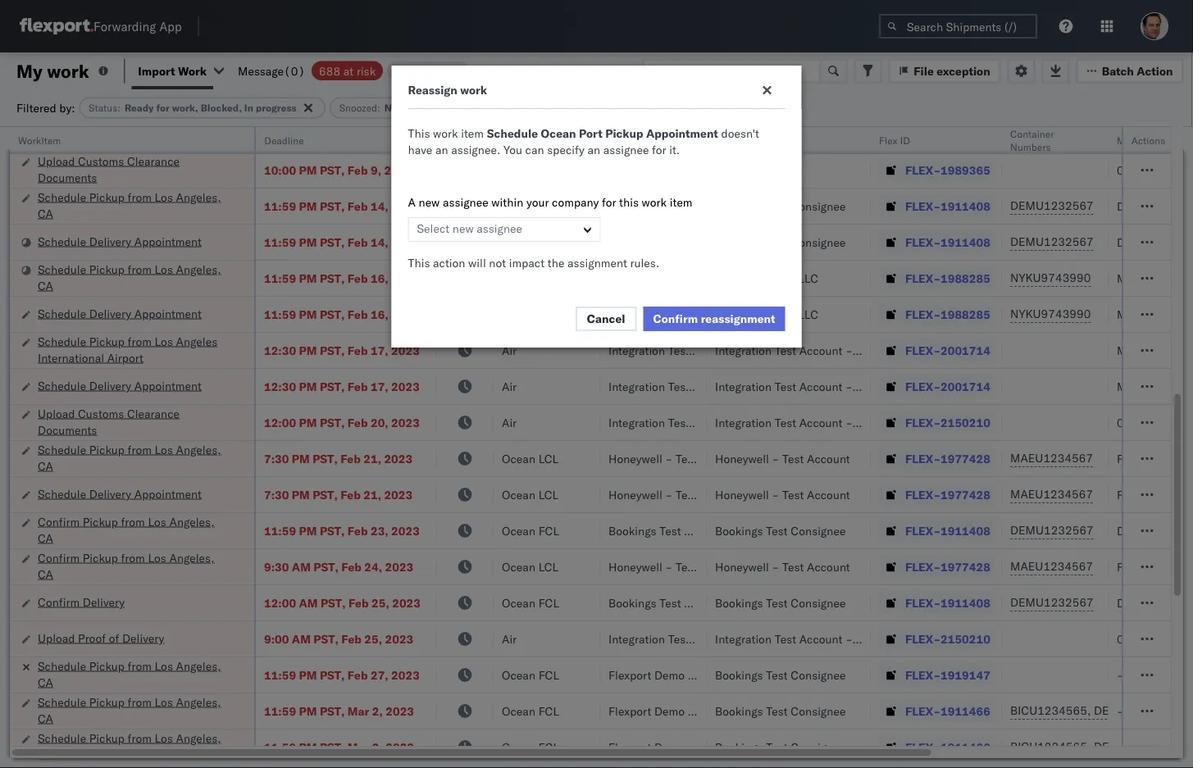 Task type: vqa. For each thing, say whether or not it's contained in the screenshot.
2023
yes



Task type: locate. For each thing, give the bounding box(es) containing it.
0 horizontal spatial :
[[118, 102, 121, 114]]

15 flex- from the top
[[906, 632, 941, 647]]

0 vertical spatial 21,
[[364, 452, 382, 466]]

1 upload from the top
[[38, 154, 75, 168]]

client name
[[609, 134, 664, 146]]

not
[[489, 256, 506, 270]]

on
[[750, 416, 767, 430], [856, 416, 873, 430], [750, 632, 767, 647], [856, 632, 873, 647]]

2150210
[[941, 416, 991, 430], [941, 632, 991, 647]]

0 vertical spatial maeu1234567
[[1011, 451, 1094, 466]]

otter products, llc
[[716, 271, 819, 286], [716, 307, 819, 322]]

2 schedule pickup from los angeles, ca link from the top
[[38, 261, 233, 294]]

upload customs clearance documents link down airport
[[38, 406, 233, 439]]

upload for 9:00 am pst, feb 25, 2023
[[38, 631, 75, 646]]

6 ca from the top
[[38, 676, 53, 690]]

upload customs clearance documents link
[[38, 153, 233, 186], [38, 406, 233, 439]]

flex-1911408 button
[[880, 195, 994, 218], [880, 195, 994, 218], [880, 231, 994, 254], [880, 231, 994, 254], [880, 520, 994, 543], [880, 520, 994, 543], [880, 592, 994, 615], [880, 592, 994, 615]]

1989365
[[941, 163, 991, 177]]

cancel
[[587, 312, 626, 326]]

clearance for upload customs clearance documents link related to second upload customs clearance documents button from the bottom of the page
[[127, 154, 180, 168]]

0 vertical spatial mar
[[348, 704, 370, 719]]

1 vertical spatial flex-2001714
[[906, 380, 991, 394]]

upload proof of delivery link
[[38, 631, 164, 647]]

1 vertical spatial bicu1234565,
[[1011, 740, 1092, 755]]

work down track
[[461, 83, 487, 97]]

0 vertical spatial 12:30 pm pst, feb 17, 2023
[[264, 343, 420, 358]]

ocean lcl
[[502, 271, 559, 286], [502, 452, 559, 466], [502, 488, 559, 502], [502, 560, 559, 574]]

schedule delivery appointment
[[38, 234, 202, 249], [38, 306, 202, 321], [38, 379, 202, 393], [38, 487, 202, 501]]

an right have
[[436, 143, 448, 157]]

2 upload customs clearance documents button from the top
[[38, 406, 233, 440]]

schedule pickup from los angeles, ca for 4th schedule pickup from los angeles, ca button from the bottom
[[38, 262, 221, 293]]

1 schedule pickup from los angeles, ca button from the top
[[38, 189, 233, 224]]

work for this
[[433, 126, 458, 141]]

item up assignee.
[[461, 126, 484, 141]]

confirm delivery link down by:
[[38, 125, 125, 142]]

appointment for 12:30 pm pst, feb 17, 2023
[[134, 379, 202, 393]]

01748292742
[[1118, 416, 1194, 430], [1118, 632, 1194, 647]]

am down 9:30 am pst, feb 24, 2023
[[299, 596, 318, 610]]

1 ocean lcl from the top
[[502, 271, 559, 286]]

1 confirm pickup from los angeles, ca from the top
[[38, 515, 215, 546]]

pickup for schedule pickup from los angeles, ca link for 4th schedule pickup from los angeles, ca button from the bottom
[[89, 262, 125, 277]]

air for upload proof of delivery
[[502, 632, 517, 647]]

4 schedule delivery appointment from the top
[[38, 487, 202, 501]]

1 vertical spatial 11:59 pm pst, feb 16, 2023
[[264, 307, 420, 322]]

1 vertical spatial 7:30 pm pst, feb 21, 2023
[[264, 488, 413, 502]]

12:00 for 12:00 pm pst, feb 20, 2023
[[264, 416, 296, 430]]

0 vertical spatial integration test account - western digital
[[716, 343, 936, 358]]

products
[[639, 271, 685, 286], [639, 307, 685, 322]]

impact
[[509, 256, 545, 270]]

clearance
[[127, 154, 180, 168], [127, 407, 180, 421]]

1 clearance from the top
[[127, 154, 180, 168]]

1 vertical spatial confirm delivery button
[[38, 594, 125, 613]]

2 vertical spatial upload
[[38, 631, 75, 646]]

: for snoozed
[[378, 102, 381, 114]]

confirm delivery up proof
[[38, 595, 125, 610]]

1 vertical spatial confirm pickup from los angeles, ca button
[[38, 550, 233, 585]]

-- for schedule pickup from los angeles, ca link for fourth schedule pickup from los angeles, ca button from the top
[[1118, 704, 1132, 719]]

honeywell
[[609, 452, 663, 466], [716, 452, 770, 466], [609, 488, 663, 502], [716, 488, 770, 502], [609, 560, 663, 574], [716, 560, 770, 574]]

a new assignee within your company for this work item
[[408, 195, 693, 210]]

this up have
[[408, 126, 430, 141]]

21, up 23,
[[364, 488, 382, 502]]

12:30
[[264, 343, 296, 358], [264, 380, 296, 394]]

1 vertical spatial this
[[408, 256, 430, 270]]

2 21, from the top
[[364, 488, 382, 502]]

mar for schedule pickup from los angeles, ca link for fourth schedule pickup from los angeles, ca button from the top
[[348, 704, 370, 719]]

1 flex-1977428 from the top
[[906, 452, 991, 466]]

1 horizontal spatial for
[[602, 195, 617, 210]]

flex-1919147 button
[[880, 664, 994, 687], [880, 664, 994, 687]]

3 schedule delivery appointment link from the top
[[38, 378, 202, 394]]

1 upload customs clearance documents from the top
[[38, 154, 180, 185]]

1 vertical spatial flex-1977428
[[906, 488, 991, 502]]

ocean lcl for 3rd schedule pickup from los angeles, ca button from the top of the page's schedule pickup from los angeles, ca link
[[502, 452, 559, 466]]

1 an from the left
[[436, 143, 448, 157]]

status
[[89, 102, 118, 114]]

8 11:59 from the top
[[264, 741, 296, 755]]

1 vertical spatial 2,
[[372, 741, 383, 755]]

0 vertical spatial customs
[[78, 154, 124, 168]]

your
[[527, 195, 549, 210]]

los for 3rd schedule pickup from los angeles, ca button from the top of the page
[[155, 443, 173, 457]]

1 -- from the top
[[1118, 668, 1132, 683]]

5 11:59 from the top
[[264, 524, 296, 538]]

confirm delivery button up proof
[[38, 594, 125, 613]]

-- for schedule pickup from los angeles, ca link for 5th schedule pickup from los angeles, ca button from the top
[[1118, 741, 1132, 755]]

pickup for 3rd schedule pickup from los angeles, ca button from the top of the page's schedule pickup from los angeles, ca link
[[89, 443, 125, 457]]

work up by:
[[47, 59, 89, 82]]

2 vertical spatial am
[[292, 632, 311, 647]]

schedule pickup from los angeles, ca button
[[38, 189, 233, 224], [38, 261, 233, 296], [38, 442, 233, 476], [38, 695, 233, 729], [38, 731, 233, 765]]

9,
[[371, 163, 382, 177]]

1 vertical spatial 25,
[[365, 632, 382, 647]]

upload customs clearance documents link down workitem button
[[38, 153, 233, 186]]

5 ocean fcl from the top
[[502, 596, 560, 610]]

flex-1988285
[[906, 271, 991, 286], [906, 307, 991, 322]]

flexport demo consignee
[[609, 668, 743, 683], [609, 704, 743, 719], [609, 741, 743, 755]]

upload customs clearance documents down workitem button
[[38, 154, 180, 185]]

upload customs clearance documents down airport
[[38, 407, 180, 437]]

1 vertical spatial flxt0000197
[[1118, 488, 1194, 502]]

ca for schedule pickup from los angeles, ca link for 5th schedule pickup from los angeles, ca button from the top
[[38, 748, 53, 762]]

1911408
[[941, 199, 991, 213], [941, 235, 991, 249], [941, 524, 991, 538], [941, 596, 991, 610]]

upload down the international
[[38, 407, 75, 421]]

delivery for 12:00 am pst, feb 25, 2023
[[83, 595, 125, 610]]

confirm delivery down by:
[[38, 126, 125, 140]]

airport
[[107, 351, 144, 365]]

23,
[[371, 524, 389, 538]]

this left action
[[408, 256, 430, 270]]

schedule delivery appointment button for 11:59 pm pst, feb 14, 2023
[[38, 233, 202, 252]]

for left the this
[[602, 195, 617, 210]]

integration test account - on ag
[[609, 416, 785, 430], [716, 416, 892, 430], [609, 632, 785, 647], [716, 632, 892, 647]]

exception
[[937, 64, 991, 78]]

0 vertical spatial flex-2001714
[[906, 343, 991, 358]]

1 confirm pickup from los angeles, ca link from the top
[[38, 514, 233, 547]]

upload left proof
[[38, 631, 75, 646]]

1 vertical spatial flexport demo consignee
[[609, 704, 743, 719]]

1 vertical spatial flex-1911466
[[906, 741, 991, 755]]

upload customs clearance documents button down workitem button
[[38, 153, 233, 187]]

1 horizontal spatial item
[[670, 195, 693, 210]]

new right a
[[419, 195, 440, 210]]

1 vertical spatial --
[[1118, 704, 1132, 719]]

3 flex- from the top
[[906, 199, 941, 213]]

2 confirm delivery button from the top
[[38, 594, 125, 613]]

schedule pickup from los angeles, ca link for 3rd schedule pickup from los angeles, ca button from the top of the page
[[38, 442, 233, 475]]

ocean lcl for 9:30 am pst, feb 24, 2023 the confirm pickup from los angeles, ca link
[[502, 560, 559, 574]]

1 vertical spatial flex-2150210
[[906, 632, 991, 647]]

1 vertical spatial 12:30 pm pst, feb 17, 2023
[[264, 380, 420, 394]]

pickup inside schedule pickup from los angeles international airport
[[89, 334, 125, 349]]

ocean
[[541, 126, 577, 141], [502, 127, 536, 141], [502, 199, 536, 213], [502, 235, 536, 249], [502, 271, 536, 286], [502, 452, 536, 466], [502, 488, 536, 502], [502, 524, 536, 538], [502, 560, 536, 574], [502, 596, 536, 610], [502, 668, 536, 683], [502, 704, 536, 719], [502, 741, 536, 755]]

1 vertical spatial confirm delivery link
[[38, 594, 125, 611]]

am for 12:00
[[299, 596, 318, 610]]

1 vertical spatial 11:59 pm pst, feb 14, 2023
[[264, 235, 420, 249]]

for
[[156, 102, 170, 114], [652, 143, 667, 157], [602, 195, 617, 210]]

1 confirm delivery from the top
[[38, 126, 125, 140]]

10:00
[[264, 163, 296, 177]]

2 schedule delivery appointment button from the top
[[38, 306, 202, 324]]

7:30 pm pst, feb 21, 2023 up 11:59 pm pst, feb 23, 2023
[[264, 488, 413, 502]]

25, down 24,
[[372, 596, 390, 610]]

1 vertical spatial 1911466
[[941, 741, 991, 755]]

work right the this
[[642, 195, 667, 210]]

1 vertical spatial documents
[[38, 423, 97, 437]]

0 vertical spatial flex-1911466
[[906, 704, 991, 719]]

0 vertical spatial item
[[461, 126, 484, 141]]

3 schedule delivery appointment button from the top
[[38, 378, 202, 396]]

: for status
[[118, 102, 121, 114]]

1 vertical spatial 01748292742
[[1118, 632, 1194, 647]]

2 vertical spatial flexport demo consignee
[[609, 741, 743, 755]]

for left it. in the right of the page
[[652, 143, 667, 157]]

schedule pickup from los angeles international airport
[[38, 334, 218, 365]]

16 flex- from the top
[[906, 668, 941, 683]]

1 vertical spatial 12:00
[[264, 596, 296, 610]]

1 vertical spatial 7:30
[[264, 488, 289, 502]]

7 fcl from the top
[[539, 704, 560, 719]]

0 vertical spatial 25,
[[372, 596, 390, 610]]

customs down workitem button
[[78, 154, 124, 168]]

upload customs clearance documents button
[[38, 153, 233, 187], [38, 406, 233, 440]]

this for this action will not impact the assignment rules.
[[408, 256, 430, 270]]

2 12:30 from the top
[[264, 380, 296, 394]]

4 schedule pickup from los angeles, ca link from the top
[[38, 659, 233, 691]]

1 vertical spatial confirm pickup from los angeles, ca link
[[38, 550, 233, 583]]

confirm pickup from los angeles, ca button for 9:30 am pst, feb 24, 2023
[[38, 550, 233, 585]]

0 vertical spatial clearance
[[127, 154, 180, 168]]

6,
[[371, 127, 382, 141]]

1 vertical spatial clearance
[[127, 407, 180, 421]]

schedule delivery appointment button for 7:30 pm pst, feb 21, 2023
[[38, 486, 202, 504]]

2 documents from the top
[[38, 423, 97, 437]]

upload inside button
[[38, 631, 75, 646]]

2 ocean lcl from the top
[[502, 452, 559, 466]]

3 fcl from the top
[[539, 235, 560, 249]]

item right the this
[[670, 195, 693, 210]]

flxt0000197
[[1118, 452, 1194, 466], [1118, 488, 1194, 502], [1118, 560, 1194, 574]]

flex-2150210 for 9:00 am pst, feb 25, 2023
[[906, 632, 991, 647]]

1 horizontal spatial an
[[588, 143, 601, 157]]

21, down 20,
[[364, 452, 382, 466]]

1 flex-1911408 from the top
[[906, 199, 991, 213]]

0 vertical spatial 16,
[[371, 271, 389, 286]]

1 confirm pickup from los angeles, ca button from the top
[[38, 514, 233, 549]]

delivery
[[83, 126, 125, 140], [89, 234, 131, 249], [89, 306, 131, 321], [89, 379, 131, 393], [89, 487, 131, 501], [83, 595, 125, 610], [122, 631, 164, 646]]

3 flex-1977428 from the top
[[906, 560, 991, 574]]

4 ca from the top
[[38, 531, 53, 546]]

0 vertical spatial 1988285
[[941, 271, 991, 286]]

can
[[526, 143, 545, 157]]

0 vertical spatial confirm pickup from los angeles, ca button
[[38, 514, 233, 549]]

am right 9:00
[[292, 632, 311, 647]]

ca for 4th schedule pickup from los angeles, ca link from the top of the page
[[38, 676, 53, 690]]

1 schedule delivery appointment from the top
[[38, 234, 202, 249]]

1 11:59 from the top
[[264, 199, 296, 213]]

1 vertical spatial 12:30
[[264, 380, 296, 394]]

2 schedule delivery appointment link from the top
[[38, 306, 202, 322]]

1 vertical spatial item
[[670, 195, 693, 210]]

1 vertical spatial 16,
[[371, 307, 389, 322]]

you
[[504, 143, 523, 157]]

0 vertical spatial 12:30
[[264, 343, 296, 358]]

2 confirm pickup from los angeles, ca link from the top
[[38, 550, 233, 583]]

name
[[638, 134, 664, 146]]

am right 9:30
[[292, 560, 311, 574]]

2 confirm pickup from los angeles, ca button from the top
[[38, 550, 233, 585]]

pm
[[299, 127, 317, 141], [299, 163, 317, 177], [299, 199, 317, 213], [299, 235, 317, 249], [299, 271, 317, 286], [299, 307, 317, 322], [299, 343, 317, 358], [299, 380, 317, 394], [299, 416, 317, 430], [292, 452, 310, 466], [292, 488, 310, 502], [299, 524, 317, 538], [299, 668, 317, 683], [299, 704, 317, 719], [299, 741, 317, 755]]

from for 5th schedule pickup from los angeles, ca button from the top
[[128, 732, 152, 746]]

0 vertical spatial upload customs clearance documents link
[[38, 153, 233, 186]]

1 2150210 from the top
[[941, 416, 991, 430]]

14, left select
[[371, 235, 389, 249]]

0 vertical spatial flxt0000197
[[1118, 452, 1194, 466]]

los inside schedule pickup from los angeles international airport
[[155, 334, 173, 349]]

air
[[502, 343, 517, 358], [502, 380, 517, 394], [502, 416, 517, 430], [502, 632, 517, 647]]

products,
[[746, 271, 796, 286], [746, 307, 796, 322]]

0 vertical spatial confirm delivery button
[[38, 125, 125, 143]]

3 flexport from the top
[[609, 741, 652, 755]]

2 11:59 pm pst, mar 2, 2023 from the top
[[264, 741, 414, 755]]

los for confirm pickup from los angeles, ca button related to 11:59 pm pst, feb 23, 2023
[[148, 515, 166, 529]]

assignee for select new assignee
[[477, 222, 523, 236]]

flex-1911466
[[906, 704, 991, 719], [906, 741, 991, 755]]

filtered
[[16, 101, 56, 115]]

demo123
[[1118, 199, 1173, 213], [1118, 235, 1173, 249], [1118, 524, 1173, 538], [1118, 596, 1173, 610]]

0 vertical spatial digital
[[902, 343, 936, 358]]

am for 9:00
[[292, 632, 311, 647]]

1 vertical spatial 21,
[[364, 488, 382, 502]]

from for schedule pickup from los angeles international airport button
[[128, 334, 152, 349]]

upload customs clearance documents button down airport
[[38, 406, 233, 440]]

resize handle column header
[[235, 127, 254, 769], [417, 127, 437, 769], [474, 127, 494, 769], [581, 127, 601, 769], [688, 127, 707, 769], [852, 127, 871, 769], [983, 127, 1003, 769], [1090, 127, 1109, 769], [1152, 127, 1172, 769]]

0 vertical spatial 17,
[[371, 343, 389, 358]]

flex-1911408
[[906, 199, 991, 213], [906, 235, 991, 249], [906, 524, 991, 538], [906, 596, 991, 610]]

confirm delivery link up proof
[[38, 594, 125, 611]]

0 vertical spatial confirm pickup from los angeles, ca
[[38, 515, 215, 546]]

1 schedule delivery appointment button from the top
[[38, 233, 202, 252]]

688
[[319, 64, 341, 78]]

0 vertical spatial --
[[1118, 668, 1132, 683]]

schedule pickup from los angeles, ca link for fifth schedule pickup from los angeles, ca button from the bottom
[[38, 189, 233, 222]]

clearance down workitem button
[[127, 154, 180, 168]]

1 nyku9743990 from the top
[[1011, 126, 1092, 141]]

: left "ready" at the left
[[118, 102, 121, 114]]

maeu1234567
[[1011, 451, 1094, 466], [1011, 487, 1094, 502], [1011, 560, 1094, 574]]

14, left a
[[371, 199, 389, 213]]

1 flex-1911466 from the top
[[906, 704, 991, 719]]

11:00 pm pst, feb 6, 2023
[[264, 127, 413, 141]]

25, up '27,'
[[365, 632, 382, 647]]

1 confirm delivery button from the top
[[38, 125, 125, 143]]

confirm delivery link
[[38, 125, 125, 142], [38, 594, 125, 611]]

0 vertical spatial western
[[856, 343, 899, 358]]

5 resize handle column header from the left
[[688, 127, 707, 769]]

1 vertical spatial for
[[652, 143, 667, 157]]

7 ca from the top
[[38, 712, 53, 726]]

1 air from the top
[[502, 343, 517, 358]]

otter
[[609, 271, 636, 286], [716, 271, 743, 286], [609, 307, 636, 322], [716, 307, 743, 322]]

2 an from the left
[[588, 143, 601, 157]]

0 vertical spatial demo
[[655, 668, 685, 683]]

7:30 up 9:30
[[264, 488, 289, 502]]

1 vertical spatial otter products, llc
[[716, 307, 819, 322]]

0 vertical spatial nyku9743990
[[1011, 126, 1092, 141]]

1 vertical spatial 11:59 pm pst, mar 2, 2023
[[264, 741, 414, 755]]

2 horizontal spatial for
[[652, 143, 667, 157]]

2150210 for 9:00 am pst, feb 25, 2023
[[941, 632, 991, 647]]

1 vertical spatial upload
[[38, 407, 75, 421]]

an down the 'port' at the top of the page
[[588, 143, 601, 157]]

0 vertical spatial upload customs clearance documents button
[[38, 153, 233, 187]]

confirm pickup from los angeles, ca for 11:59 pm pst, feb 23, 2023
[[38, 515, 215, 546]]

1 vertical spatial integration test account - western digital
[[716, 380, 936, 394]]

0 vertical spatial flex-1977428
[[906, 452, 991, 466]]

flex-1988285 button
[[880, 267, 994, 290], [880, 267, 994, 290], [880, 303, 994, 326], [880, 303, 994, 326]]

2 confirm delivery from the top
[[38, 595, 125, 610]]

1 2, from the top
[[372, 704, 383, 719]]

customs down airport
[[78, 407, 124, 421]]

resize handle column header for deadline button
[[417, 127, 437, 769]]

doesn't
[[722, 126, 760, 141]]

resize handle column header for "flex id" button
[[983, 127, 1003, 769]]

schedule pickup from los angeles, ca for fifth schedule pickup from los angeles, ca button from the bottom
[[38, 190, 221, 221]]

pickup for schedule pickup from los angeles international airport link
[[89, 334, 125, 349]]

1 horizontal spatial :
[[378, 102, 381, 114]]

0 vertical spatial 11:59 pm pst, mar 2, 2023
[[264, 704, 414, 719]]

11:59 pm pst, mar 2, 2023 for schedule pickup from los angeles, ca link for fourth schedule pickup from los angeles, ca button from the top
[[264, 704, 414, 719]]

4 fcl from the top
[[539, 524, 560, 538]]

schedule delivery appointment link for 12:30 pm pst, feb 17, 2023
[[38, 378, 202, 394]]

resize handle column header for container numbers button
[[1090, 127, 1109, 769]]

6 resize handle column header from the left
[[852, 127, 871, 769]]

doesn't have an assignee. you can specify an assignee for it.
[[408, 126, 760, 157]]

1 vertical spatial bicu1234565, demu1232567
[[1011, 740, 1178, 755]]

5 schedule pickup from los angeles, ca button from the top
[[38, 731, 233, 765]]

0 vertical spatial am
[[292, 560, 311, 574]]

confirm delivery button down by:
[[38, 125, 125, 143]]

from for 9:30 am pst, feb 24, 2023's confirm pickup from los angeles, ca button
[[121, 551, 145, 565]]

6 schedule pickup from los angeles, ca from the top
[[38, 732, 221, 762]]

schedule delivery appointment button for 11:59 pm pst, feb 16, 2023
[[38, 306, 202, 324]]

nyku9743990 for lcl
[[1011, 271, 1092, 285]]

2 flexport from the top
[[609, 704, 652, 719]]

3 1977428 from the top
[[941, 560, 991, 574]]

2 vertical spatial nyku9743990
[[1011, 307, 1092, 321]]

1 vertical spatial western
[[856, 380, 899, 394]]

file exception button
[[889, 59, 1002, 83], [889, 59, 1002, 83]]

reassignment
[[701, 312, 776, 326]]

3 upload from the top
[[38, 631, 75, 646]]

21,
[[364, 452, 382, 466], [364, 488, 382, 502]]

6 11:59 from the top
[[264, 668, 296, 683]]

2 otter products, llc from the top
[[716, 307, 819, 322]]

0 vertical spatial flexport
[[609, 668, 652, 683]]

work up assignee.
[[433, 126, 458, 141]]

0 vertical spatial confirm delivery
[[38, 126, 125, 140]]

1 vertical spatial mbltest1234
[[1118, 307, 1194, 322]]

: left no
[[378, 102, 381, 114]]

mar for schedule pickup from los angeles, ca link for 5th schedule pickup from los angeles, ca button from the top
[[348, 741, 370, 755]]

documents down the workitem
[[38, 170, 97, 185]]

0 vertical spatial bicu1234565, demu1232567
[[1011, 704, 1178, 718]]

schedule delivery appointment for 11:59 pm pst, feb 14, 2023
[[38, 234, 202, 249]]

ca for 11:59 pm pst, feb 23, 2023's the confirm pickup from los angeles, ca link
[[38, 531, 53, 546]]

1 vertical spatial flexport
[[609, 704, 652, 719]]

1 horizontal spatial new
[[453, 222, 474, 236]]

0 vertical spatial upload customs clearance documents
[[38, 154, 180, 185]]

of
[[109, 631, 119, 646]]

in
[[244, 102, 254, 114]]

1 vertical spatial 1977428
[[941, 488, 991, 502]]

11 flex- from the top
[[906, 488, 941, 502]]

05707175362
[[1118, 163, 1194, 177]]

7:30
[[264, 452, 289, 466], [264, 488, 289, 502]]

8 ca from the top
[[38, 748, 53, 762]]

lcl for 3rd schedule pickup from los angeles, ca button from the top of the page's schedule pickup from los angeles, ca link
[[539, 452, 559, 466]]

2 demo from the top
[[655, 704, 685, 719]]

2 12:30 pm pst, feb 17, 2023 from the top
[[264, 380, 420, 394]]

documents down the international
[[38, 423, 97, 437]]

upload customs clearance documents link for second upload customs clearance documents button from the bottom of the page
[[38, 153, 233, 186]]

0 vertical spatial otter products - test account
[[609, 271, 767, 286]]

confirm for 11:59 pm pst, feb 23, 2023
[[38, 515, 80, 529]]

1 vertical spatial upload customs clearance documents button
[[38, 406, 233, 440]]

0 horizontal spatial an
[[436, 143, 448, 157]]

2 schedule pickup from los angeles, ca from the top
[[38, 262, 221, 293]]

1 vertical spatial llc
[[799, 307, 819, 322]]

1 vertical spatial 2001714
[[941, 380, 991, 394]]

11:59 pm pst, feb 16, 2023
[[264, 271, 420, 286], [264, 307, 420, 322]]

Search Shipments (/) text field
[[880, 14, 1038, 39]]

new right select
[[453, 222, 474, 236]]

delivery for 11:59 pm pst, feb 14, 2023
[[89, 234, 131, 249]]

4 ocean lcl from the top
[[502, 560, 559, 574]]

1 12:00 from the top
[[264, 416, 296, 430]]

los for 4th schedule pickup from los angeles, ca button from the bottom
[[155, 262, 173, 277]]

work for reassign
[[461, 83, 487, 97]]

2 vertical spatial flxt0000197
[[1118, 560, 1194, 574]]

4 schedule delivery appointment button from the top
[[38, 486, 202, 504]]

work
[[47, 59, 89, 82], [461, 83, 487, 97], [433, 126, 458, 141], [642, 195, 667, 210]]

11:59 pm pst, feb 14, 2023
[[264, 199, 420, 213], [264, 235, 420, 249]]

client name button
[[601, 130, 691, 147]]

1 21, from the top
[[364, 452, 382, 466]]

clearance down airport
[[127, 407, 180, 421]]

consignee
[[716, 134, 763, 146], [685, 199, 740, 213], [791, 199, 846, 213], [791, 235, 846, 249], [685, 524, 740, 538], [791, 524, 846, 538], [685, 596, 740, 610], [791, 596, 846, 610], [688, 668, 743, 683], [791, 668, 846, 683], [688, 704, 743, 719], [791, 704, 846, 719], [688, 741, 743, 755], [791, 741, 846, 755]]

schedule delivery appointment link
[[38, 233, 202, 250], [38, 306, 202, 322], [38, 378, 202, 394], [38, 486, 202, 503]]

schedule
[[487, 126, 538, 141], [38, 190, 86, 204], [38, 234, 86, 249], [38, 262, 86, 277], [38, 306, 86, 321], [38, 334, 86, 349], [38, 379, 86, 393], [38, 443, 86, 457], [38, 487, 86, 501], [38, 659, 86, 674], [38, 695, 86, 710], [38, 732, 86, 746]]

schedule delivery appointment button for 12:30 pm pst, feb 17, 2023
[[38, 378, 202, 396]]

2 fcl from the top
[[539, 199, 560, 213]]

1 vertical spatial nyku9743990
[[1011, 271, 1092, 285]]

this work item schedule ocean port pickup appointment
[[408, 126, 719, 141]]

an
[[436, 143, 448, 157], [588, 143, 601, 157]]

0 vertical spatial 7:30
[[264, 452, 289, 466]]

1 1988285 from the top
[[941, 271, 991, 286]]

honeywell - test account
[[609, 452, 744, 466], [716, 452, 851, 466], [609, 488, 744, 502], [716, 488, 851, 502], [609, 560, 744, 574], [716, 560, 851, 574]]

0 vertical spatial upload
[[38, 154, 75, 168]]

ca for 9:30 am pst, feb 24, 2023 the confirm pickup from los angeles, ca link
[[38, 567, 53, 582]]

5 ca from the top
[[38, 567, 53, 582]]

7:30 pm pst, feb 21, 2023 down 12:00 pm pst, feb 20, 2023
[[264, 452, 413, 466]]

for left work,
[[156, 102, 170, 114]]

2 12:00 from the top
[[264, 596, 296, 610]]

1 schedule delivery appointment link from the top
[[38, 233, 202, 250]]

0 vertical spatial 11:59 pm pst, feb 14, 2023
[[264, 199, 420, 213]]

2 : from the left
[[378, 102, 381, 114]]

documents for second upload customs clearance documents button from the bottom of the page
[[38, 170, 97, 185]]

0 horizontal spatial item
[[461, 126, 484, 141]]

am
[[292, 560, 311, 574], [299, 596, 318, 610], [292, 632, 311, 647]]

1 vertical spatial otter products - test account
[[609, 307, 767, 322]]

ca for schedule pickup from los angeles, ca link associated with fifth schedule pickup from los angeles, ca button from the bottom
[[38, 206, 53, 221]]

0 vertical spatial this
[[408, 126, 430, 141]]

assignee for a new assignee within your company for this work item
[[443, 195, 489, 210]]

los for 9:30 am pst, feb 24, 2023's confirm pickup from los angeles, ca button
[[148, 551, 166, 565]]

1 bicu1234565, demu1232567 from the top
[[1011, 704, 1178, 718]]

clearance for second upload customs clearance documents button's upload customs clearance documents link
[[127, 407, 180, 421]]

this
[[408, 126, 430, 141], [408, 256, 430, 270]]

upload down the workitem
[[38, 154, 75, 168]]

select
[[417, 222, 450, 236]]

2 flxt0000197 from the top
[[1118, 488, 1194, 502]]

2 16, from the top
[[371, 307, 389, 322]]

24,
[[365, 560, 382, 574]]

0 vertical spatial documents
[[38, 170, 97, 185]]

2 integration test account - western digital from the top
[[716, 380, 936, 394]]

1 flex-2150210 from the top
[[906, 416, 991, 430]]

1 vertical spatial confirm delivery
[[38, 595, 125, 610]]

7:30 down 12:00 pm pst, feb 20, 2023
[[264, 452, 289, 466]]

1 vertical spatial assignee
[[443, 195, 489, 210]]

from inside schedule pickup from los angeles international airport
[[128, 334, 152, 349]]

3 schedule delivery appointment from the top
[[38, 379, 202, 393]]



Task type: describe. For each thing, give the bounding box(es) containing it.
0 vertical spatial for
[[156, 102, 170, 114]]

lcl for schedule pickup from los angeles, ca link for 4th schedule pickup from los angeles, ca button from the bottom
[[539, 271, 559, 286]]

from for 3rd schedule pickup from los angeles, ca button from the top of the page
[[128, 443, 152, 457]]

ca for 3rd schedule pickup from los angeles, ca button from the top of the page's schedule pickup from los angeles, ca link
[[38, 459, 53, 473]]

1 otter products - test account from the top
[[609, 271, 767, 286]]

11:59 pm pst, mar 2, 2023 for schedule pickup from los angeles, ca link for 5th schedule pickup from los angeles, ca button from the top
[[264, 741, 414, 755]]

27,
[[371, 668, 389, 683]]

14 flex- from the top
[[906, 596, 941, 610]]

delivery for 11:59 pm pst, feb 16, 2023
[[89, 306, 131, 321]]

num
[[1177, 134, 1194, 146]]

1 products, from the top
[[746, 271, 796, 286]]

2 vertical spatial for
[[602, 195, 617, 210]]

2 flex-1911408 from the top
[[906, 235, 991, 249]]

20,
[[371, 416, 389, 430]]

appointment for 7:30 pm pst, feb 21, 2023
[[134, 487, 202, 501]]

2 customs from the top
[[78, 407, 124, 421]]

upload for 12:00 pm pst, feb 20, 2023
[[38, 407, 75, 421]]

schedule inside schedule pickup from los angeles international airport
[[38, 334, 86, 349]]

ready
[[125, 102, 154, 114]]

have
[[408, 143, 433, 157]]

2 1911466 from the top
[[941, 741, 991, 755]]

message
[[238, 64, 284, 78]]

1 1911466 from the top
[[941, 704, 991, 719]]

from for fourth schedule pickup from los angeles, ca button from the top
[[128, 695, 152, 710]]

container
[[1011, 128, 1055, 140]]

consignee inside button
[[716, 134, 763, 146]]

1 digital from the top
[[902, 343, 936, 358]]

10:00 pm pst, feb 9, 2023
[[264, 163, 413, 177]]

blocked,
[[201, 102, 242, 114]]

file
[[914, 64, 934, 78]]

confirm pickup from los angeles, ca link for 9:30 am pst, feb 24, 2023
[[38, 550, 233, 583]]

numbers
[[1011, 141, 1052, 153]]

ca for schedule pickup from los angeles, ca link for fourth schedule pickup from los angeles, ca button from the top
[[38, 712, 53, 726]]

karl
[[856, 127, 877, 141]]

2 ocean fcl from the top
[[502, 199, 560, 213]]

2, for schedule pickup from los angeles, ca link for fourth schedule pickup from los angeles, ca button from the top
[[372, 704, 383, 719]]

1 demo123 from the top
[[1118, 199, 1173, 213]]

7 11:59 from the top
[[264, 704, 296, 719]]

appointment for 11:59 pm pst, feb 14, 2023
[[134, 234, 202, 249]]

2 flex-1911466 from the top
[[906, 741, 991, 755]]

9:30
[[264, 560, 289, 574]]

ca for schedule pickup from los angeles, ca link for 4th schedule pickup from los angeles, ca button from the bottom
[[38, 279, 53, 293]]

3 flexport demo consignee from the top
[[609, 741, 743, 755]]

forwarding app link
[[20, 18, 182, 34]]

confirm pickup from los angeles, ca for 9:30 am pst, feb 24, 2023
[[38, 551, 215, 582]]

6 ocean fcl from the top
[[502, 668, 560, 683]]

1 11:59 pm pst, feb 14, 2023 from the top
[[264, 199, 420, 213]]

id
[[901, 134, 911, 146]]

confirm inside button
[[654, 312, 698, 326]]

2 flex-2001714 from the top
[[906, 380, 991, 394]]

schedule delivery appointment for 7:30 pm pst, feb 21, 2023
[[38, 487, 202, 501]]

deadline button
[[256, 130, 420, 147]]

7 ocean fcl from the top
[[502, 704, 560, 719]]

will
[[469, 256, 486, 270]]

delivery for 7:30 pm pst, feb 21, 2023
[[89, 487, 131, 501]]

track
[[435, 64, 462, 78]]

upload proof of delivery button
[[38, 631, 164, 649]]

2 1988285 from the top
[[941, 307, 991, 322]]

assignee inside doesn't have an assignee. you can specify an assignee for it.
[[604, 143, 649, 157]]

01748292742 for 9:00 am pst, feb 25, 2023
[[1118, 632, 1194, 647]]

los for fourth schedule pickup from los angeles, ca button from the top
[[155, 695, 173, 710]]

schedule pickup from los angeles international airport button
[[38, 334, 233, 368]]

12 flex- from the top
[[906, 524, 941, 538]]

9 resize handle column header from the left
[[1152, 127, 1172, 769]]

schedule delivery appointment link for 11:59 pm pst, feb 14, 2023
[[38, 233, 202, 250]]

demo for schedule pickup from los angeles, ca link for fourth schedule pickup from los angeles, ca button from the top
[[655, 704, 685, 719]]

forwarding
[[94, 18, 156, 34]]

2 digital from the top
[[902, 380, 936, 394]]

8 ocean fcl from the top
[[502, 741, 560, 755]]

import work button
[[138, 64, 207, 78]]

message (0)
[[238, 64, 305, 78]]

bicu1234565, demu1232567 for schedule pickup from los angeles, ca link for fourth schedule pickup from los angeles, ca button from the top
[[1011, 704, 1178, 718]]

rules.
[[631, 256, 660, 270]]

3 1911408 from the top
[[941, 524, 991, 538]]

status : ready for work, blocked, in progress
[[89, 102, 297, 114]]

pickup for 11:59 pm pst, feb 23, 2023's the confirm pickup from los angeles, ca link
[[83, 515, 118, 529]]

4 flex-1911408 from the top
[[906, 596, 991, 610]]

documents for second upload customs clearance documents button
[[38, 423, 97, 437]]

2 flex-1988285 from the top
[[906, 307, 991, 322]]

maeu1234567 for schedule pickup from los angeles, ca
[[1011, 451, 1094, 466]]

Search Work text field
[[643, 59, 822, 83]]

no
[[385, 102, 398, 114]]

am for 9:30
[[292, 560, 311, 574]]

schedule delivery appointment link for 11:59 pm pst, feb 16, 2023
[[38, 306, 202, 322]]

flexport for 5th schedule pickup from los angeles, ca button from the top
[[609, 741, 652, 755]]

2 mbltest1234 from the top
[[1118, 307, 1194, 322]]

risk
[[357, 64, 376, 78]]

workitem
[[18, 134, 61, 146]]

6 fcl from the top
[[539, 668, 560, 683]]

pickup for 9:30 am pst, feb 24, 2023 the confirm pickup from los angeles, ca link
[[83, 551, 118, 565]]

los for fifth schedule pickup from los angeles, ca button from the bottom
[[155, 190, 173, 204]]

for inside doesn't have an assignee. you can specify an assignee for it.
[[652, 143, 667, 157]]

by:
[[59, 101, 75, 115]]

11:59 pm pst, feb 23, 2023
[[264, 524, 420, 538]]

upload customs clearance documents link for second upload customs clearance documents button
[[38, 406, 233, 439]]

schedule delivery appointment link for 7:30 pm pst, feb 21, 2023
[[38, 486, 202, 503]]

4 schedule pickup from los angeles, ca button from the top
[[38, 695, 233, 729]]

deadline
[[264, 134, 304, 146]]

schedule pickup from los angeles, ca link for fourth schedule pickup from los angeles, ca button from the top
[[38, 695, 233, 727]]

1 products from the top
[[639, 271, 685, 286]]

3 resize handle column header from the left
[[474, 127, 494, 769]]

batch action
[[1103, 64, 1174, 78]]

1 12:30 from the top
[[264, 343, 296, 358]]

6 flex- from the top
[[906, 307, 941, 322]]

4 11:59 from the top
[[264, 307, 296, 322]]

flex-2150210 for 12:00 pm pst, feb 20, 2023
[[906, 416, 991, 430]]

1 upload customs clearance documents button from the top
[[38, 153, 233, 187]]

bicu1234565, demu1232567 for schedule pickup from los angeles, ca link for 5th schedule pickup from los angeles, ca button from the top
[[1011, 740, 1178, 755]]

schedule delivery appointment for 11:59 pm pst, feb 16, 2023
[[38, 306, 202, 321]]

container numbers
[[1011, 128, 1055, 153]]

1 confirm delivery link from the top
[[38, 125, 125, 142]]

air for upload customs clearance documents
[[502, 416, 517, 430]]

from for fifth schedule pickup from los angeles, ca button from the bottom
[[128, 190, 152, 204]]

1 flex-1988285 from the top
[[906, 271, 991, 286]]

snoozed
[[339, 102, 378, 114]]

resize handle column header for client name button
[[688, 127, 707, 769]]

at
[[344, 64, 354, 78]]

client
[[609, 134, 635, 146]]

2 14, from the top
[[371, 235, 389, 249]]

ocean lcl for schedule pickup from los angeles, ca link for 4th schedule pickup from los angeles, ca button from the bottom
[[502, 271, 559, 286]]

flex
[[880, 134, 898, 146]]

1 llc from the top
[[799, 271, 819, 286]]

688 at risk
[[319, 64, 376, 78]]

2 11:59 pm pst, feb 16, 2023 from the top
[[264, 307, 420, 322]]

confirm for 9:30 am pst, feb 24, 2023
[[38, 551, 80, 565]]

flex-1919147
[[906, 668, 991, 683]]

import work
[[138, 64, 207, 78]]

filtered by:
[[16, 101, 75, 115]]

3 flex-1911408 from the top
[[906, 524, 991, 538]]

forwarding app
[[94, 18, 182, 34]]

schedule pickup from los angeles, ca for 3rd schedule pickup from los angeles, ca button from the top of the page
[[38, 443, 221, 473]]

consignee button
[[707, 130, 855, 147]]

4 1911408 from the top
[[941, 596, 991, 610]]

workitem button
[[10, 130, 238, 147]]

from for confirm pickup from los angeles, ca button related to 11:59 pm pst, feb 23, 2023
[[121, 515, 145, 529]]

flex-1977428 for confirm pickup from los angeles, ca
[[906, 560, 991, 574]]

delivery inside upload proof of delivery link
[[122, 631, 164, 646]]

flex id button
[[871, 130, 986, 147]]

11:59 pm pst, feb 27, 2023
[[264, 668, 420, 683]]

company
[[552, 195, 599, 210]]

12:00 for 12:00 am pst, feb 25, 2023
[[264, 596, 296, 610]]

flexport for fourth schedule pickup from los angeles, ca button from the top
[[609, 704, 652, 719]]

4 demo123 from the top
[[1118, 596, 1173, 610]]

pickup for 4th schedule pickup from los angeles, ca link from the top of the page
[[89, 659, 125, 674]]

import
[[138, 64, 175, 78]]

cancel button
[[576, 307, 637, 332]]

4 schedule pickup from los angeles, ca from the top
[[38, 659, 221, 690]]

2 mawb1234 from the top
[[1118, 380, 1182, 394]]

9 flex- from the top
[[906, 416, 941, 430]]

3 ocean lcl from the top
[[502, 488, 559, 502]]

3 schedule pickup from los angeles, ca button from the top
[[38, 442, 233, 476]]

2 1911408 from the top
[[941, 235, 991, 249]]

1977428 for schedule pickup from los angeles, ca
[[941, 452, 991, 466]]

select new assignee
[[417, 222, 523, 236]]

25, for 12:00 am pst, feb 25, 2023
[[372, 596, 390, 610]]

2 llc from the top
[[799, 307, 819, 322]]

resize handle column header for workitem button
[[235, 127, 254, 769]]

5 fcl from the top
[[539, 596, 560, 610]]

work
[[178, 64, 207, 78]]

1 14, from the top
[[371, 199, 389, 213]]

2, for schedule pickup from los angeles, ca link for 5th schedule pickup from los angeles, ca button from the top
[[372, 741, 383, 755]]

2 11:59 from the top
[[264, 235, 296, 249]]

international
[[38, 351, 104, 365]]

1 mawb1234 from the top
[[1118, 343, 1182, 358]]

1 12:30 pm pst, feb 17, 2023 from the top
[[264, 343, 420, 358]]

2 2001714 from the top
[[941, 380, 991, 394]]

2 demo123 from the top
[[1118, 235, 1173, 249]]

flex-1977428 for schedule pickup from los angeles, ca
[[906, 452, 991, 466]]

new for a
[[419, 195, 440, 210]]

2 flex- from the top
[[906, 163, 941, 177]]

within
[[492, 195, 524, 210]]

4 ocean fcl from the top
[[502, 524, 560, 538]]

assignee.
[[451, 143, 501, 157]]

file exception
[[914, 64, 991, 78]]

specify
[[548, 143, 585, 157]]

25, for 9:00 am pst, feb 25, 2023
[[365, 632, 382, 647]]

upload customs clearance documents for second upload customs clearance documents button
[[38, 407, 180, 437]]

2 flex-1977428 from the top
[[906, 488, 991, 502]]

delivery for 12:30 pm pst, feb 17, 2023
[[89, 379, 131, 393]]

nyku9743990 for fcl
[[1011, 126, 1092, 141]]

maeu1234567 for confirm pickup from los angeles, ca
[[1011, 560, 1094, 574]]

1 ocean fcl from the top
[[502, 127, 560, 141]]

schedule pickup from los angeles, ca link for 4th schedule pickup from los angeles, ca button from the bottom
[[38, 261, 233, 294]]

1 fcl from the top
[[539, 127, 560, 141]]

166 on track
[[395, 64, 462, 78]]

1 flexport demo consignee from the top
[[609, 668, 743, 683]]

1 otter products, llc from the top
[[716, 271, 819, 286]]

appointment for 11:59 pm pst, feb 16, 2023
[[134, 306, 202, 321]]

from for 4th schedule pickup from los angeles, ca button from the bottom
[[128, 262, 152, 277]]

batch
[[1103, 64, 1135, 78]]

1919147
[[941, 668, 991, 683]]

assignment
[[568, 256, 628, 270]]

1 western from the top
[[856, 343, 899, 358]]

5 flex- from the top
[[906, 271, 941, 286]]

pickup for schedule pickup from los angeles, ca link for 5th schedule pickup from los angeles, ca button from the top
[[89, 732, 125, 746]]

flexport. image
[[20, 18, 94, 34]]

2 western from the top
[[856, 380, 899, 394]]

mbl/mawb
[[1118, 134, 1175, 146]]

action
[[1138, 64, 1174, 78]]

13 flex- from the top
[[906, 560, 941, 574]]

2 confirm delivery link from the top
[[38, 594, 125, 611]]

1 11:59 pm pst, feb 16, 2023 from the top
[[264, 271, 420, 286]]

1 integration test account - western digital from the top
[[716, 343, 936, 358]]

10 flex- from the top
[[906, 452, 941, 466]]

flxt0000197 for confirm pickup from los angeles, ca
[[1118, 560, 1194, 574]]

confirm for 11:00 pm pst, feb 6, 2023
[[38, 126, 80, 140]]

mode button
[[494, 130, 584, 147]]

mbl/mawb num button
[[1109, 130, 1194, 147]]

this
[[620, 195, 639, 210]]

1 1911408 from the top
[[941, 199, 991, 213]]

los for schedule pickup from los angeles international airport button
[[155, 334, 173, 349]]

1 7:30 pm pst, feb 21, 2023 from the top
[[264, 452, 413, 466]]

1 mbltest1234 from the top
[[1118, 271, 1194, 286]]

2130384
[[941, 127, 991, 141]]

2150210 for 12:00 pm pst, feb 20, 2023
[[941, 416, 991, 430]]

confirm delivery for first confirm delivery link from the bottom of the page
[[38, 595, 125, 610]]

reassign work
[[408, 83, 487, 97]]

3 nyku9743990 from the top
[[1011, 307, 1092, 321]]

mbl/mawb num
[[1118, 134, 1194, 146]]

proof
[[78, 631, 106, 646]]

flxt0000197 for schedule pickup from los angeles, ca
[[1118, 452, 1194, 466]]

schedule delivery appointment for 12:30 pm pst, feb 17, 2023
[[38, 379, 202, 393]]

bicu1234565, for schedule pickup from los angeles, ca link for 5th schedule pickup from los angeles, ca button from the top
[[1011, 740, 1092, 755]]

angeles
[[176, 334, 218, 349]]

9:00 am pst, feb 25, 2023
[[264, 632, 414, 647]]

flex id
[[880, 134, 911, 146]]

01748292742 for 12:00 pm pst, feb 20, 2023
[[1118, 416, 1194, 430]]

new for select
[[453, 222, 474, 236]]

1 17, from the top
[[371, 343, 389, 358]]

on
[[419, 64, 432, 78]]

demo for schedule pickup from los angeles, ca link for 5th schedule pickup from los angeles, ca button from the top
[[655, 741, 685, 755]]

resize handle column header for consignee button
[[852, 127, 871, 769]]

3 11:59 from the top
[[264, 271, 296, 286]]

zimu3048342
[[1118, 127, 1194, 141]]

11:00
[[264, 127, 296, 141]]

my
[[16, 59, 43, 82]]

los for 5th schedule pickup from los angeles, ca button from the top
[[155, 732, 173, 746]]

1 16, from the top
[[371, 271, 389, 286]]

air for schedule delivery appointment
[[502, 380, 517, 394]]

1 customs from the top
[[78, 154, 124, 168]]

9:00
[[264, 632, 289, 647]]

1 demo from the top
[[655, 668, 685, 683]]

3 demo123 from the top
[[1118, 524, 1173, 538]]

a
[[408, 195, 416, 210]]

flex-2130384
[[906, 127, 991, 141]]

actions
[[1132, 134, 1166, 146]]

progress
[[256, 102, 297, 114]]



